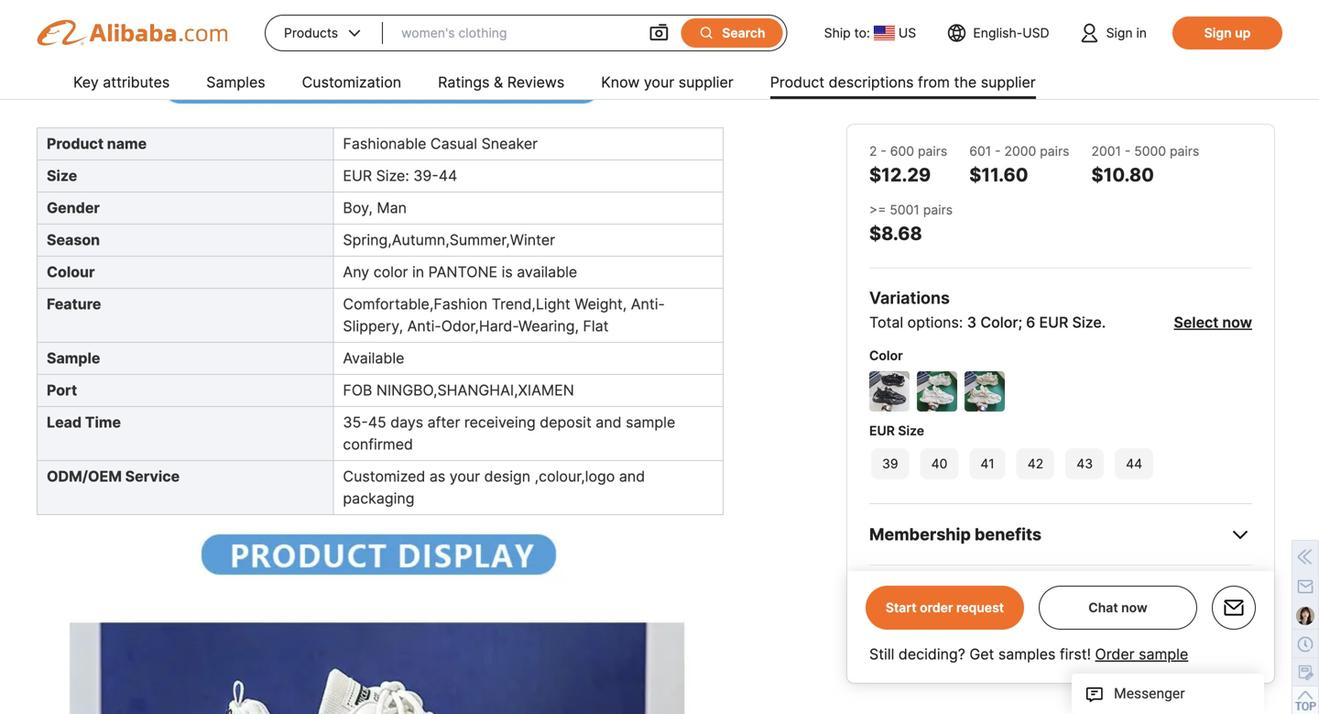 Task type: vqa. For each thing, say whether or not it's contained in the screenshot.
plush
no



Task type: locate. For each thing, give the bounding box(es) containing it.
sample right deposit
[[626, 414, 676, 431]]

44 down casual
[[439, 167, 458, 185]]

now right "chat"
[[1122, 600, 1148, 615]]

order sample link
[[1096, 645, 1189, 663]]

- right 2001
[[1126, 143, 1131, 159]]

0 horizontal spatial now
[[1122, 600, 1148, 615]]

time
[[956, 659, 983, 674]]

to:
[[855, 25, 871, 41]]

get
[[970, 645, 995, 663]]

0 vertical spatial 44
[[439, 167, 458, 185]]

details right shipping
[[1131, 642, 1171, 658]]

1 horizontal spatial details
[[1131, 642, 1171, 658]]

protection with
[[870, 610, 962, 626]]

1 vertical spatial details
[[1131, 642, 1171, 658]]

eur size
[[870, 423, 925, 439]]

gender
[[47, 199, 100, 217]]

product for product name
[[47, 135, 104, 153]]

pantone
[[429, 263, 498, 281]]

sign
[[1107, 25, 1133, 41], [1205, 25, 1233, 41]]

now right the select
[[1223, 313, 1253, 331]]

1 horizontal spatial sign
[[1205, 25, 1233, 41]]

dispatch
[[986, 659, 1041, 674]]

pairs inside 601 - 2000 pairs $11.60
[[1041, 143, 1070, 159]]

0 horizontal spatial -
[[881, 143, 887, 159]]

1 vertical spatial eur
[[1040, 313, 1069, 331]]

1 horizontal spatial products
[[284, 25, 338, 41]]

0 horizontal spatial anti-
[[408, 317, 442, 335]]

1 horizontal spatial anti-
[[631, 295, 665, 313]]

1 horizontal spatial -
[[996, 143, 1001, 159]]

anti- right weight, on the left top
[[631, 295, 665, 313]]

sample right order
[[1139, 645, 1189, 663]]

601 - 2000 pairs $11.60
[[970, 143, 1070, 186]]

2 horizontal spatial -
[[1126, 143, 1131, 159]]

details
[[949, 585, 1002, 605], [1131, 642, 1171, 658]]

products left 
[[284, 25, 338, 41]]

40
[[932, 456, 948, 472]]

sample
[[626, 414, 676, 431], [1139, 645, 1189, 663]]

1 vertical spatial and
[[619, 468, 645, 486]]

service
[[125, 468, 180, 486]]

pairs inside the >= 5001 pairs $8.68
[[924, 202, 953, 218]]

and right deposit
[[596, 414, 622, 431]]

,colour,logo
[[535, 468, 615, 486]]

products for information
[[37, 19, 96, 35]]

&
[[494, 73, 503, 91]]

us
[[899, 25, 917, 41]]

supplier
[[679, 73, 734, 91], [981, 73, 1036, 91], [947, 642, 995, 658]]

2 sign from the left
[[1205, 25, 1233, 41]]

pairs right 2000
[[1041, 143, 1070, 159]]

flat
[[583, 317, 609, 335]]

0 horizontal spatial your
[[450, 468, 480, 486]]

and right the ,colour,logo
[[619, 468, 645, 486]]

0 horizontal spatial products
[[37, 19, 96, 35]]

pairs right 5000
[[1170, 143, 1200, 159]]

anti- down comfortable,fashion
[[408, 317, 442, 335]]

0 vertical spatial now
[[1223, 313, 1253, 331]]

0 vertical spatial sample
[[626, 414, 676, 431]]

2001 - 5000 pairs $10.80
[[1092, 143, 1200, 186]]

0 vertical spatial product
[[771, 73, 825, 91]]

product down ship
[[771, 73, 825, 91]]

supplier inside contact supplier to negotiate shipping details enjoy on-time dispatch guarantee
[[947, 642, 995, 658]]

pairs inside the 2001 - 5000 pairs $10.80
[[1170, 143, 1200, 159]]

port
[[47, 382, 77, 399]]

color right the 3
[[981, 313, 1019, 331]]

products up key
[[37, 19, 96, 35]]

pairs right 5001
[[924, 202, 953, 218]]

1 sign from the left
[[1107, 25, 1133, 41]]

1 horizontal spatial your
[[644, 73, 675, 91]]

negotiate
[[1015, 642, 1072, 658]]

1 - from the left
[[881, 143, 887, 159]]

2 horizontal spatial eur
[[1040, 313, 1069, 331]]

sample inside 35-45 days after receiveing deposit and sample confirmed
[[626, 414, 676, 431]]

eur up boy,
[[343, 167, 372, 185]]

samples link
[[207, 66, 266, 103]]

0 vertical spatial color
[[981, 313, 1019, 331]]

english-
[[974, 25, 1023, 41]]

0 horizontal spatial color
[[870, 348, 903, 363]]

1 vertical spatial anti-
[[408, 317, 442, 335]]

receiveing
[[465, 414, 536, 431]]

3
[[968, 313, 977, 331]]

samples
[[207, 73, 266, 91]]

reviews
[[508, 73, 565, 91]]

colour
[[47, 263, 95, 281]]

shipping
[[1076, 642, 1127, 658]]

600
[[891, 143, 915, 159]]

2
[[870, 143, 878, 159]]

pairs for $11.60
[[1041, 143, 1070, 159]]

0 horizontal spatial product
[[47, 135, 104, 153]]

product
[[771, 73, 825, 91], [47, 135, 104, 153]]

contact
[[896, 642, 944, 658]]

as
[[430, 468, 446, 486]]

now
[[1223, 313, 1253, 331], [1122, 600, 1148, 615]]

size
[[47, 167, 77, 185], [1073, 313, 1102, 331], [899, 423, 925, 439]]

details inside contact supplier to negotiate shipping details enjoy on-time dispatch guarantee
[[1131, 642, 1171, 658]]

anti-
[[631, 295, 665, 313], [408, 317, 442, 335]]

size up 39 link
[[899, 423, 925, 439]]

2 vertical spatial eur
[[870, 423, 895, 439]]

39
[[883, 456, 899, 472]]

confirmed
[[343, 436, 413, 453]]

key
[[73, 73, 99, 91]]

your right as
[[450, 468, 480, 486]]

size up gender
[[47, 167, 77, 185]]

and
[[596, 414, 622, 431], [619, 468, 645, 486]]

- inside the 2001 - 5000 pairs $10.80
[[1126, 143, 1131, 159]]

sign right usd
[[1107, 25, 1133, 41]]

$12.29
[[870, 164, 931, 186]]

usd
[[1023, 25, 1050, 41]]

1 vertical spatial sample
[[1139, 645, 1189, 663]]

guarantee
[[1045, 659, 1110, 674]]

- right 601
[[996, 143, 1001, 159]]

0 horizontal spatial eur
[[343, 167, 372, 185]]

in left sign up
[[1137, 25, 1148, 41]]

select now link
[[1175, 313, 1253, 331]]

40 link
[[919, 446, 961, 481]]

2 - from the left
[[996, 143, 1001, 159]]

your
[[644, 73, 675, 91], [450, 468, 480, 486]]

odor,hard-
[[442, 317, 519, 335]]

name
[[107, 135, 147, 153]]

pairs for $12.29
[[918, 143, 948, 159]]

your inside 'customized as your design ,colour,logo and packaging'
[[450, 468, 480, 486]]

0 vertical spatial and
[[596, 414, 622, 431]]

0 horizontal spatial details
[[949, 585, 1002, 605]]

2000
[[1005, 143, 1037, 159]]

supplier up time
[[947, 642, 995, 658]]

3 - from the left
[[1126, 143, 1131, 159]]

0 vertical spatial size
[[47, 167, 77, 185]]

ship to:
[[825, 25, 871, 41]]

packaging
[[343, 490, 415, 508]]

44
[[439, 167, 458, 185], [1127, 456, 1143, 472]]

contact supplier to negotiate shipping details enjoy on-time dispatch guarantee
[[896, 642, 1171, 674]]

0 horizontal spatial size
[[47, 167, 77, 185]]

1 vertical spatial product
[[47, 135, 104, 153]]

1 horizontal spatial product
[[771, 73, 825, 91]]


[[699, 24, 715, 41]]

pairs right 600
[[918, 143, 948, 159]]

women's clothing text field
[[402, 16, 630, 49]]

and inside 35-45 days after receiveing deposit and sample confirmed
[[596, 414, 622, 431]]

any
[[343, 263, 370, 281]]

color down total
[[870, 348, 903, 363]]

1 horizontal spatial now
[[1223, 313, 1253, 331]]

1 horizontal spatial eur
[[870, 423, 895, 439]]

sneaker
[[482, 135, 538, 153]]

- for $10.80
[[1126, 143, 1131, 159]]

1 vertical spatial color
[[870, 348, 903, 363]]

0 vertical spatial eur
[[343, 167, 372, 185]]

odm/oem
[[47, 468, 122, 486]]

- inside 601 - 2000 pairs $11.60
[[996, 143, 1001, 159]]

1 vertical spatial your
[[450, 468, 480, 486]]

0 vertical spatial in
[[1137, 25, 1148, 41]]

1 horizontal spatial size
[[899, 423, 925, 439]]

1 vertical spatial 44
[[1127, 456, 1143, 472]]

1 horizontal spatial in
[[1137, 25, 1148, 41]]

eur right 6
[[1040, 313, 1069, 331]]

chat now
[[1089, 600, 1148, 615]]

2 vertical spatial size
[[899, 423, 925, 439]]

eur up 39 link
[[870, 423, 895, 439]]

in right color
[[412, 263, 425, 281]]

start order request button
[[866, 586, 1025, 630]]

product left name
[[47, 135, 104, 153]]

protection
[[870, 610, 932, 626]]

total
[[870, 313, 904, 331]]

6
[[1027, 313, 1036, 331]]

size right 6
[[1073, 313, 1102, 331]]

after
[[428, 414, 461, 431]]

customization link
[[302, 66, 402, 103]]

- right '2' in the top of the page
[[881, 143, 887, 159]]

product descriptions from the supplier link
[[771, 66, 1036, 103]]

;
[[1019, 313, 1023, 331]]

1 vertical spatial now
[[1122, 600, 1148, 615]]

is
[[502, 263, 513, 281]]

information
[[100, 19, 177, 35]]

44 right 43 link
[[1127, 456, 1143, 472]]

product for product descriptions from the supplier
[[771, 73, 825, 91]]

pairs inside "2 - 600 pairs $12.29"
[[918, 143, 948, 159]]

0 horizontal spatial sample
[[626, 414, 676, 431]]

boy,
[[343, 199, 373, 217]]

products inside products 
[[284, 25, 338, 41]]

sign left up
[[1205, 25, 1233, 41]]

sign for sign up
[[1205, 25, 1233, 41]]

0 horizontal spatial sign
[[1107, 25, 1133, 41]]

1 vertical spatial size
[[1073, 313, 1102, 331]]

1 vertical spatial in
[[412, 263, 425, 281]]

- inside "2 - 600 pairs $12.29"
[[881, 143, 887, 159]]

details up with
[[949, 585, 1002, 605]]

your right know
[[644, 73, 675, 91]]

feature
[[47, 295, 101, 313]]

key attributes
[[73, 73, 170, 91]]

first!
[[1060, 645, 1092, 663]]

2 horizontal spatial size
[[1073, 313, 1102, 331]]

available
[[517, 263, 578, 281]]



Task type: describe. For each thing, give the bounding box(es) containing it.
ratings & reviews link
[[438, 66, 565, 103]]

wearing,
[[519, 317, 579, 335]]

supplier down 
[[679, 73, 734, 91]]

products for 
[[284, 25, 338, 41]]

season
[[47, 231, 100, 249]]

eur for eur size
[[870, 423, 895, 439]]

purchase details
[[870, 585, 1002, 605]]

slippery,
[[343, 317, 403, 335]]

lead
[[47, 414, 82, 431]]

on-
[[932, 659, 956, 674]]

know
[[602, 73, 640, 91]]

customized as your design ,colour,logo and packaging
[[343, 468, 645, 508]]

supplier right the the
[[981, 73, 1036, 91]]

english-usd
[[974, 25, 1050, 41]]

ship
[[825, 25, 851, 41]]

descriptions
[[829, 73, 914, 91]]

and inside 'customized as your design ,colour,logo and packaging'
[[619, 468, 645, 486]]

>= 5001 pairs $8.68
[[870, 202, 953, 245]]

- for $12.29
[[881, 143, 887, 159]]

still deciding? get samples first! order sample
[[870, 645, 1189, 663]]

eur for eur size: 39-44
[[343, 167, 372, 185]]

0 horizontal spatial in
[[412, 263, 425, 281]]

$10.80
[[1092, 164, 1155, 186]]

sign in
[[1107, 25, 1148, 41]]

product name
[[47, 135, 147, 153]]

$11.60
[[970, 164, 1029, 186]]

know your supplier link
[[602, 66, 734, 103]]

0 vertical spatial your
[[644, 73, 675, 91]]

benefits
[[975, 524, 1042, 544]]

- for $11.60
[[996, 143, 1001, 159]]

options:
[[908, 313, 964, 331]]

customization
[[302, 73, 402, 91]]

still
[[870, 645, 895, 663]]

deposit
[[540, 414, 592, 431]]

1 horizontal spatial 44
[[1127, 456, 1143, 472]]

44 link
[[1114, 446, 1156, 481]]

sign for sign in
[[1107, 25, 1133, 41]]

fob
[[343, 382, 373, 399]]

to
[[999, 642, 1011, 658]]

.
[[1102, 313, 1107, 331]]

request
[[957, 600, 1005, 615]]

variations
[[870, 288, 950, 308]]

5001
[[890, 202, 920, 218]]

products 
[[284, 24, 364, 42]]

43 link
[[1064, 446, 1106, 481]]

1 horizontal spatial color
[[981, 313, 1019, 331]]

0 horizontal spatial 44
[[439, 167, 458, 185]]

now for select now
[[1223, 313, 1253, 331]]

2 - 600 pairs $12.29
[[870, 143, 948, 186]]

$8.68
[[870, 222, 923, 245]]

42
[[1028, 456, 1044, 472]]

0 vertical spatial details
[[949, 585, 1002, 605]]

chat
[[1089, 600, 1119, 615]]

trend,light
[[492, 295, 571, 313]]

fashionable
[[343, 135, 427, 153]]

pairs for $10.80
[[1170, 143, 1200, 159]]

now for chat now
[[1122, 600, 1148, 615]]

days
[[391, 414, 424, 431]]

ningbo,shanghai,xiamen
[[377, 382, 575, 399]]

0 vertical spatial anti-
[[631, 295, 665, 313]]

fob ningbo,shanghai,xiamen
[[343, 382, 575, 399]]

products information
[[37, 19, 177, 35]]

casual
[[431, 135, 478, 153]]

sample
[[47, 349, 100, 367]]

with
[[936, 610, 962, 626]]

boy, man
[[343, 199, 407, 217]]

39-
[[414, 167, 439, 185]]

samples
[[999, 645, 1056, 663]]

key attributes link
[[73, 66, 170, 103]]

comfortable,fashion
[[343, 295, 488, 313]]

order
[[920, 600, 954, 615]]

lead time
[[47, 414, 121, 431]]

1 horizontal spatial sample
[[1139, 645, 1189, 663]]

45
[[368, 414, 387, 431]]

 search
[[699, 24, 766, 41]]

product descriptions from the supplier
[[771, 73, 1036, 91]]

any color in pantone is available
[[343, 263, 578, 281]]

ratings & reviews
[[438, 73, 565, 91]]

membership
[[870, 524, 971, 544]]

fashionable casual sneaker
[[343, 135, 538, 153]]

size:
[[376, 167, 409, 185]]

time
[[85, 414, 121, 431]]

43
[[1077, 456, 1094, 472]]


[[648, 22, 670, 44]]

41 link
[[968, 446, 1008, 481]]

eur size: 39-44
[[343, 167, 458, 185]]

start
[[886, 600, 917, 615]]



